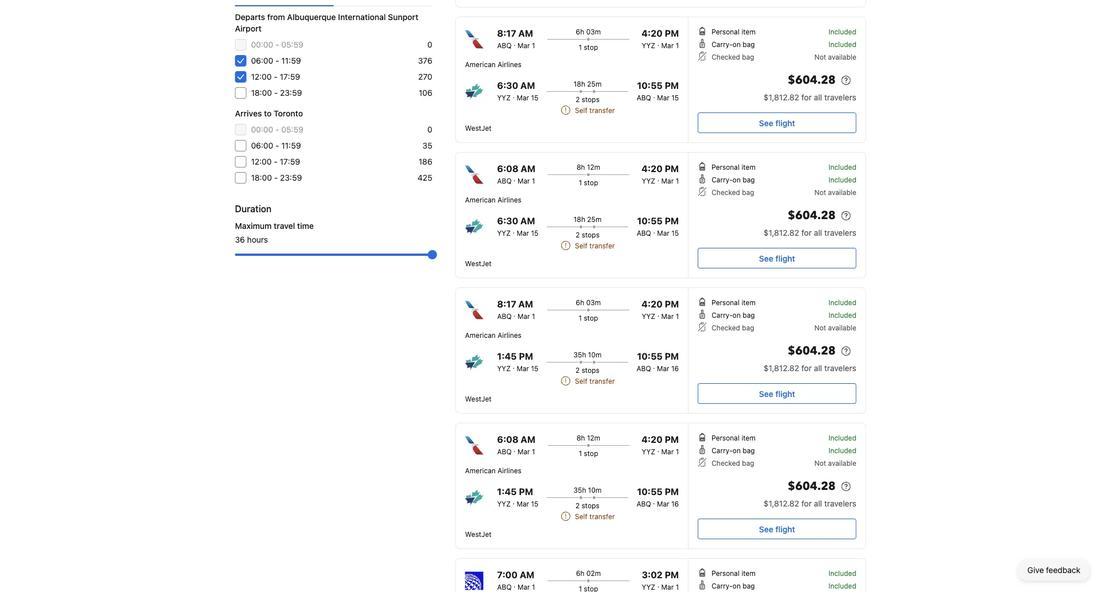 Task type: describe. For each thing, give the bounding box(es) containing it.
1 $604.28 from the top
[[788, 72, 836, 88]]

3 available from the top
[[829, 324, 857, 332]]

10:55 pm abq . mar 16 for 6:08 am
[[637, 487, 679, 508]]

6 included from the top
[[829, 311, 857, 319]]

18:00 for arrives to toronto
[[251, 173, 272, 183]]

self transfer for fourth see flight button
[[575, 513, 615, 521]]

1 on from the top
[[733, 40, 741, 48]]

3 see flight button from the top
[[698, 384, 857, 404]]

8:17 am abq . mar 1 for 6:30
[[497, 28, 535, 49]]

departs
[[235, 12, 265, 22]]

item for fourth see flight button the $604.28 region
[[742, 434, 756, 442]]

3 checked bag from the top
[[712, 324, 755, 332]]

personal item for first see flight button from the top of the page
[[712, 28, 756, 36]]

$1,812.82 for all travelers for first see flight button from the top of the page's the $604.28 region
[[764, 93, 857, 102]]

11:59 for albuquerque
[[282, 56, 301, 65]]

11:59 for toronto
[[282, 141, 301, 150]]

6h for am
[[576, 28, 585, 36]]

stops for first see flight button from the top of the page's the $604.28 region
[[582, 95, 600, 103]]

5 on from the top
[[733, 582, 741, 590]]

376
[[418, 56, 433, 65]]

hours
[[247, 235, 268, 245]]

8h 12m for pm
[[577, 434, 601, 442]]

$1,812.82 for the $604.28 region for 3rd see flight button from the bottom of the page
[[764, 228, 800, 238]]

westjet for first see flight button from the top of the page
[[465, 124, 492, 132]]

4 available from the top
[[829, 459, 857, 467]]

albuquerque
[[287, 12, 336, 22]]

2 included from the top
[[829, 40, 857, 48]]

00:00 - 05:59 for from
[[251, 40, 304, 49]]

7 included from the top
[[829, 434, 857, 442]]

17:59 for albuquerque
[[280, 72, 300, 82]]

3:02
[[642, 570, 663, 581]]

$1,812.82 for first see flight button from the top of the page's the $604.28 region
[[764, 93, 800, 102]]

personal item for 3rd see flight button
[[712, 299, 756, 307]]

carry- for 3rd see flight button
[[712, 311, 733, 319]]

checked for fourth see flight button the $604.28 region
[[712, 459, 741, 467]]

270
[[419, 72, 433, 82]]

1 self from the top
[[575, 106, 588, 114]]

see flight for fourth see flight button
[[760, 525, 796, 534]]

maximum travel time 36 hours
[[235, 221, 314, 245]]

4 personal from the top
[[712, 434, 740, 442]]

23:59 for toronto
[[280, 173, 302, 183]]

give feedback button
[[1019, 560, 1090, 581]]

5 personal from the top
[[712, 570, 740, 578]]

1 included from the top
[[829, 28, 857, 36]]

36
[[235, 235, 245, 245]]

5 included from the top
[[829, 299, 857, 307]]

6:08 for 6:30
[[497, 163, 519, 174]]

3 see from the top
[[760, 389, 774, 399]]

18:00 - 23:59 for from
[[251, 88, 302, 98]]

maximum
[[235, 221, 272, 231]]

18h for 8:17 am
[[574, 80, 586, 88]]

arrives to toronto
[[235, 109, 303, 118]]

7:00 am abq . mar 1
[[497, 570, 535, 591]]

1 personal from the top
[[712, 28, 740, 36]]

4 10:55 from the top
[[638, 487, 663, 498]]

10m for 6:08 am
[[588, 486, 602, 494]]

3 on from the top
[[733, 311, 741, 319]]

2 10:55 from the top
[[638, 216, 663, 227]]

425
[[418, 173, 433, 183]]

00:00 for arrives
[[251, 125, 273, 134]]

5 item from the top
[[742, 570, 756, 578]]

$604.28 region for first see flight button from the top of the page
[[698, 71, 857, 92]]

give feedback
[[1028, 566, 1081, 575]]

1 2 from the top
[[576, 95, 580, 103]]

02m
[[587, 570, 601, 578]]

not for 3rd see flight button's the $604.28 region
[[815, 324, 827, 332]]

mar inside the 3:02 pm yyz . mar 1
[[662, 583, 674, 591]]

see flight for 3rd see flight button
[[760, 389, 796, 399]]

12m for 1:45 pm
[[587, 434, 601, 442]]

departs from albuquerque international sunport airport
[[235, 12, 419, 33]]

airport
[[235, 24, 262, 33]]

12:00 for departs
[[251, 72, 272, 82]]

35
[[423, 141, 433, 150]]

2 available from the top
[[829, 188, 857, 196]]

2 personal from the top
[[712, 163, 740, 171]]

1 checked bag from the top
[[712, 53, 755, 61]]

not available for 3rd see flight button from the bottom of the page
[[815, 188, 857, 196]]

travelers for 3rd see flight button
[[825, 364, 857, 373]]

1 available from the top
[[829, 53, 857, 61]]

25m for 6:08 am
[[588, 215, 602, 223]]

23:59 for albuquerque
[[280, 88, 302, 98]]

4:20 pm yyz . mar 1 for 3rd see flight button from the bottom of the page
[[642, 163, 679, 185]]

2 2 from the top
[[576, 231, 580, 239]]

10:55 pm abq . mar 15 for 8:17 am
[[637, 80, 679, 102]]

am inside 7:00 am abq . mar 1
[[520, 570, 535, 581]]

2 carry-on bag from the top
[[712, 176, 755, 184]]

3 $604.28 from the top
[[788, 343, 836, 359]]

pm inside the 3:02 pm yyz . mar 1
[[665, 570, 679, 581]]

1:45 pm yyz . mar 15 for 8:17
[[497, 351, 539, 373]]

1 see flight button from the top
[[698, 113, 857, 133]]

stop for fourth see flight button the $604.28 region
[[584, 450, 599, 458]]

05:59 for albuquerque
[[281, 40, 304, 49]]

35h for 8:17 am
[[574, 351, 586, 359]]

airlines for first see flight button from the top of the page
[[498, 60, 522, 68]]

186
[[419, 157, 433, 167]]

$1,812.82 for all travelers for the $604.28 region for 3rd see flight button from the bottom of the page
[[764, 228, 857, 238]]

8 included from the top
[[829, 447, 857, 455]]

flight for fourth see flight button
[[776, 525, 796, 534]]

transfer for first see flight button from the top of the page
[[590, 106, 615, 114]]

travel
[[274, 221, 295, 231]]

05:59 for toronto
[[281, 125, 304, 134]]

3:02 pm yyz . mar 1
[[642, 570, 679, 591]]

4 carry-on bag from the top
[[712, 447, 755, 455]]

1 carry-on bag from the top
[[712, 40, 755, 48]]

toronto
[[274, 109, 303, 118]]

see flight for first see flight button from the top of the page
[[760, 118, 796, 128]]

3 10:55 from the top
[[638, 351, 663, 362]]

flight for 3rd see flight button
[[776, 389, 796, 399]]

item for the $604.28 region for 3rd see flight button from the bottom of the page
[[742, 163, 756, 171]]

16 for 8:17 am
[[672, 365, 679, 373]]

4 included from the top
[[829, 176, 857, 184]]

4 see from the top
[[760, 525, 774, 534]]

12:00 - 17:59 for from
[[251, 72, 300, 82]]

personal item for fourth see flight button
[[712, 434, 756, 442]]

2 stops for fourth see flight button the $604.28 region
[[576, 502, 600, 510]]

arrives
[[235, 109, 262, 118]]

2 see flight button from the top
[[698, 248, 857, 269]]

4 see flight button from the top
[[698, 519, 857, 540]]

american airlines for 3rd see flight button
[[465, 331, 522, 339]]

4:20 for fourth see flight button the $604.28 region
[[642, 434, 663, 445]]

4 2 from the top
[[576, 502, 580, 510]]

abq inside 7:00 am abq . mar 1
[[497, 583, 512, 591]]

1 stop for first see flight button from the top of the page
[[579, 43, 598, 51]]

flight for 3rd see flight button from the bottom of the page
[[776, 254, 796, 263]]

4 checked bag from the top
[[712, 459, 755, 467]]

06:00 - 11:59 for from
[[251, 56, 301, 65]]

mar inside 7:00 am abq . mar 1
[[518, 583, 530, 591]]

3 personal from the top
[[712, 299, 740, 307]]

. inside the 3:02 pm yyz . mar 1
[[658, 581, 660, 589]]

3 included from the top
[[829, 163, 857, 171]]

see flight for 3rd see flight button from the bottom of the page
[[760, 254, 796, 263]]

2 stops for 3rd see flight button's the $604.28 region
[[576, 366, 600, 374]]

9 included from the top
[[829, 570, 857, 578]]

4:20 pm yyz . mar 1 for 3rd see flight button
[[642, 299, 679, 320]]

4 self from the top
[[575, 513, 588, 521]]

8:17 am abq . mar 1 for 1:45
[[497, 299, 535, 320]]

3 6h from the top
[[576, 570, 585, 578]]

4:20 for first see flight button from the top of the page's the $604.28 region
[[642, 28, 663, 39]]

self transfer for 3rd see flight button from the bottom of the page
[[575, 242, 615, 250]]

item for first see flight button from the top of the page's the $604.28 region
[[742, 28, 756, 36]]

35h 10m for 8:17 am
[[574, 351, 602, 359]]

$604.28 region for 3rd see flight button from the bottom of the page
[[698, 207, 857, 227]]

3 carry-on bag from the top
[[712, 311, 755, 319]]

6:08 am abq . mar 1 for 1:45
[[497, 434, 536, 456]]

2 $604.28 from the top
[[788, 208, 836, 224]]

1 stop for 3rd see flight button from the bottom of the page
[[579, 179, 599, 187]]

2 stops for first see flight button from the top of the page's the $604.28 region
[[576, 95, 600, 103]]



Task type: locate. For each thing, give the bounding box(es) containing it.
25m
[[588, 80, 602, 88], [588, 215, 602, 223]]

2 $604.28 region from the top
[[698, 207, 857, 227]]

11:59 down toronto
[[282, 141, 301, 150]]

1 vertical spatial 0
[[428, 125, 433, 134]]

1 vertical spatial 1:45 pm yyz . mar 15
[[497, 487, 539, 508]]

1 vertical spatial 6h
[[576, 299, 585, 307]]

6:30 am yyz . mar 15 for 6:08
[[497, 216, 539, 237]]

1 flight from the top
[[776, 118, 796, 128]]

1 vertical spatial 11:59
[[282, 141, 301, 150]]

5 personal item from the top
[[712, 570, 756, 578]]

18:00 - 23:59 up 'duration' at the top left
[[251, 173, 302, 183]]

0 vertical spatial 18:00 - 23:59
[[251, 88, 302, 98]]

23:59 up toronto
[[280, 88, 302, 98]]

06:00
[[251, 56, 273, 65], [251, 141, 273, 150]]

0 vertical spatial 6h
[[576, 28, 585, 36]]

checked for first see flight button from the top of the page's the $604.28 region
[[712, 53, 741, 61]]

stop for first see flight button from the top of the page's the $604.28 region
[[584, 43, 598, 51]]

4 all from the top
[[814, 499, 823, 509]]

2 not available from the top
[[815, 188, 857, 196]]

1 6h from the top
[[576, 28, 585, 36]]

2 stops for the $604.28 region for 3rd see flight button from the bottom of the page
[[576, 231, 600, 239]]

1 vertical spatial 18:00 - 23:59
[[251, 173, 302, 183]]

2 12m from the top
[[587, 434, 601, 442]]

1:45
[[497, 351, 517, 362], [497, 487, 517, 498]]

0 vertical spatial 8h
[[577, 163, 585, 171]]

06:00 for arrives
[[251, 141, 273, 150]]

1 stop
[[579, 43, 598, 51], [579, 179, 599, 187], [579, 314, 598, 322], [579, 450, 599, 458]]

carry-
[[712, 40, 733, 48], [712, 176, 733, 184], [712, 311, 733, 319], [712, 447, 733, 455], [712, 582, 733, 590]]

$1,812.82 for 3rd see flight button's the $604.28 region
[[764, 364, 800, 373]]

0 vertical spatial 18h 25m
[[574, 80, 602, 88]]

3 2 from the top
[[576, 366, 580, 374]]

2 2 stops from the top
[[576, 231, 600, 239]]

12:00 - 17:59
[[251, 72, 300, 82], [251, 157, 300, 167]]

1:45 pm yyz . mar 15
[[497, 351, 539, 373], [497, 487, 539, 508]]

1 see from the top
[[760, 118, 774, 128]]

item for 3rd see flight button's the $604.28 region
[[742, 299, 756, 307]]

1 vertical spatial 8:17 am abq . mar 1
[[497, 299, 535, 320]]

2 06:00 from the top
[[251, 141, 273, 150]]

1 06:00 from the top
[[251, 56, 273, 65]]

03m for 1:45 pm
[[587, 299, 601, 307]]

checked
[[712, 53, 741, 61], [712, 188, 741, 196], [712, 324, 741, 332], [712, 459, 741, 467]]

0 vertical spatial 6:08 am abq . mar 1
[[497, 163, 536, 185]]

$1,812.82 for all travelers for fourth see flight button the $604.28 region
[[764, 499, 857, 509]]

0 vertical spatial 12:00 - 17:59
[[251, 72, 300, 82]]

0 vertical spatial 00:00
[[251, 40, 273, 49]]

american airlines for first see flight button from the top of the page
[[465, 60, 522, 68]]

2 16 from the top
[[672, 500, 679, 508]]

1 stop for 3rd see flight button
[[579, 314, 598, 322]]

0 vertical spatial 0
[[428, 40, 433, 49]]

6h 02m
[[576, 570, 601, 578]]

8h for pm
[[577, 434, 585, 442]]

2 self from the top
[[575, 242, 588, 250]]

10:55 pm abq . mar 16
[[637, 351, 679, 373], [637, 487, 679, 508]]

1 vertical spatial 06:00 - 11:59
[[251, 141, 301, 150]]

1 vertical spatial 06:00
[[251, 141, 273, 150]]

18h 25m
[[574, 80, 602, 88], [574, 215, 602, 223]]

1 vertical spatial 25m
[[588, 215, 602, 223]]

17:59
[[280, 72, 300, 82], [280, 157, 300, 167]]

1 vertical spatial 18h
[[574, 215, 586, 223]]

$1,812.82 for fourth see flight button the $604.28 region
[[764, 499, 800, 509]]

00:00
[[251, 40, 273, 49], [251, 125, 273, 134]]

flight
[[776, 118, 796, 128], [776, 254, 796, 263], [776, 389, 796, 399], [776, 525, 796, 534]]

2 25m from the top
[[588, 215, 602, 223]]

self
[[575, 106, 588, 114], [575, 242, 588, 250], [575, 377, 588, 385], [575, 513, 588, 521]]

2 18h from the top
[[574, 215, 586, 223]]

1 17:59 from the top
[[280, 72, 300, 82]]

06:00 - 11:59
[[251, 56, 301, 65], [251, 141, 301, 150]]

1 1:45 pm yyz . mar 15 from the top
[[497, 351, 539, 373]]

8:17
[[497, 28, 517, 39], [497, 299, 517, 310]]

1 vertical spatial 16
[[672, 500, 679, 508]]

17:59 for toronto
[[280, 157, 300, 167]]

carry-on bag
[[712, 40, 755, 48], [712, 176, 755, 184], [712, 311, 755, 319], [712, 447, 755, 455], [712, 582, 755, 590]]

2 see from the top
[[760, 254, 774, 263]]

1 10:55 pm abq . mar 15 from the top
[[637, 80, 679, 102]]

to
[[264, 109, 272, 118]]

4 4:20 pm yyz . mar 1 from the top
[[642, 434, 679, 456]]

1 vertical spatial 12m
[[587, 434, 601, 442]]

bag
[[743, 40, 755, 48], [743, 53, 755, 61], [743, 176, 755, 184], [743, 188, 755, 196], [743, 311, 755, 319], [743, 324, 755, 332], [743, 447, 755, 455], [743, 459, 755, 467], [743, 582, 755, 590]]

am
[[519, 28, 533, 39], [521, 80, 535, 91], [521, 163, 536, 174], [521, 216, 535, 227], [519, 299, 533, 310], [521, 434, 536, 445], [520, 570, 535, 581]]

2 18:00 from the top
[[251, 173, 272, 183]]

1 vertical spatial 23:59
[[280, 173, 302, 183]]

checked for the $604.28 region for 3rd see flight button from the bottom of the page
[[712, 188, 741, 196]]

transfer for 3rd see flight button from the bottom of the page
[[590, 242, 615, 250]]

0 vertical spatial 05:59
[[281, 40, 304, 49]]

00:00 - 05:59 down arrives to toronto
[[251, 125, 304, 134]]

0 vertical spatial 8h 12m
[[577, 163, 601, 171]]

3 carry- from the top
[[712, 311, 733, 319]]

12:00
[[251, 72, 272, 82], [251, 157, 272, 167]]

2 checked bag from the top
[[712, 188, 755, 196]]

6:30 for 8:17
[[497, 80, 519, 91]]

1 vertical spatial 1:45
[[497, 487, 517, 498]]

1 vertical spatial 8h 12m
[[577, 434, 601, 442]]

0 for 35
[[428, 125, 433, 134]]

-
[[276, 40, 279, 49], [276, 56, 279, 65], [274, 72, 278, 82], [274, 88, 278, 98], [276, 125, 279, 134], [276, 141, 279, 150], [274, 157, 278, 167], [274, 173, 278, 183]]

american for the $604.28 region for 3rd see flight button from the bottom of the page
[[465, 196, 496, 204]]

1 see flight from the top
[[760, 118, 796, 128]]

see
[[760, 118, 774, 128], [760, 254, 774, 263], [760, 389, 774, 399], [760, 525, 774, 534]]

4:20 for 3rd see flight button's the $604.28 region
[[642, 299, 663, 310]]

transfer
[[590, 106, 615, 114], [590, 242, 615, 250], [590, 377, 615, 385], [590, 513, 615, 521]]

1 stop for fourth see flight button
[[579, 450, 599, 458]]

2 11:59 from the top
[[282, 141, 301, 150]]

6h 03m for pm
[[576, 299, 601, 307]]

4:20
[[642, 28, 663, 39], [642, 163, 663, 174], [642, 299, 663, 310], [642, 434, 663, 445]]

10:55 pm abq . mar 15 for 6:08 am
[[637, 216, 679, 237]]

2
[[576, 95, 580, 103], [576, 231, 580, 239], [576, 366, 580, 374], [576, 502, 580, 510]]

1 american airlines from the top
[[465, 60, 522, 68]]

all for 3rd see flight button's the $604.28 region
[[814, 364, 823, 373]]

all for first see flight button from the top of the page's the $604.28 region
[[814, 93, 823, 102]]

international
[[338, 12, 386, 22]]

1 12m from the top
[[587, 163, 601, 171]]

10:55 pm abq . mar 16 for 8:17 am
[[637, 351, 679, 373]]

1 inside 7:00 am abq . mar 1
[[532, 583, 535, 591]]

see flight button
[[698, 113, 857, 133], [698, 248, 857, 269], [698, 384, 857, 404], [698, 519, 857, 540]]

for for 3rd see flight button
[[802, 364, 812, 373]]

1:45 for 8:17
[[497, 351, 517, 362]]

2 8h 12m from the top
[[577, 434, 601, 442]]

0 vertical spatial 1:45
[[497, 351, 517, 362]]

3 $1,812.82 from the top
[[764, 364, 800, 373]]

2 4:20 pm yyz . mar 1 from the top
[[642, 163, 679, 185]]

0 vertical spatial 12:00
[[251, 72, 272, 82]]

1 vertical spatial 03m
[[587, 299, 601, 307]]

1 vertical spatial 05:59
[[281, 125, 304, 134]]

1 00:00 from the top
[[251, 40, 273, 49]]

$604.28 region
[[698, 71, 857, 92], [698, 207, 857, 227], [698, 342, 857, 363], [698, 478, 857, 498]]

0 vertical spatial 10m
[[588, 351, 602, 359]]

stops for fourth see flight button the $604.28 region
[[582, 502, 600, 510]]

0 vertical spatial 8:17 am abq . mar 1
[[497, 28, 535, 49]]

00:00 down to
[[251, 125, 273, 134]]

self transfer for 3rd see flight button
[[575, 377, 615, 385]]

4 personal item from the top
[[712, 434, 756, 442]]

0 vertical spatial 6h 03m
[[576, 28, 601, 36]]

18:00
[[251, 88, 272, 98], [251, 173, 272, 183]]

1 8:17 am abq . mar 1 from the top
[[497, 28, 535, 49]]

0 vertical spatial 6:30 am yyz . mar 15
[[497, 80, 539, 102]]

1 stop from the top
[[584, 43, 598, 51]]

self transfer
[[575, 106, 615, 114], [575, 242, 615, 250], [575, 377, 615, 385], [575, 513, 615, 521]]

1 18:00 from the top
[[251, 88, 272, 98]]

3 1 stop from the top
[[579, 314, 598, 322]]

18h 25m for 6:08 am
[[574, 215, 602, 223]]

1 vertical spatial 6:30 am yyz . mar 15
[[497, 216, 539, 237]]

1 vertical spatial 8h
[[577, 434, 585, 442]]

8h
[[577, 163, 585, 171], [577, 434, 585, 442]]

stops
[[582, 95, 600, 103], [582, 231, 600, 239], [582, 366, 600, 374], [582, 502, 600, 510]]

0 vertical spatial 18h
[[574, 80, 586, 88]]

10:55 pm abq . mar 15
[[637, 80, 679, 102], [637, 216, 679, 237]]

2 12:00 from the top
[[251, 157, 272, 167]]

12:00 - 17:59 down arrives to toronto
[[251, 157, 300, 167]]

12m
[[587, 163, 601, 171], [587, 434, 601, 442]]

1 vertical spatial 00:00
[[251, 125, 273, 134]]

8h for am
[[577, 163, 585, 171]]

12:00 up 'duration' at the top left
[[251, 157, 272, 167]]

0 vertical spatial 12m
[[587, 163, 601, 171]]

0 up 376 at the left top
[[428, 40, 433, 49]]

0 vertical spatial 35h
[[574, 351, 586, 359]]

sunport
[[388, 12, 419, 22]]

1 10:55 pm abq . mar 16 from the top
[[637, 351, 679, 373]]

1 vertical spatial 6:08 am abq . mar 1
[[497, 434, 536, 456]]

3 airlines from the top
[[498, 331, 522, 339]]

2 8:17 from the top
[[497, 299, 517, 310]]

2 checked from the top
[[712, 188, 741, 196]]

for for 3rd see flight button from the bottom of the page
[[802, 228, 812, 238]]

8:17 for 6:30
[[497, 28, 517, 39]]

18:00 - 23:59 up arrives to toronto
[[251, 88, 302, 98]]

18h 25m for 8:17 am
[[574, 80, 602, 88]]

6:08 am abq . mar 1 for 6:30
[[497, 163, 536, 185]]

$604.28
[[788, 72, 836, 88], [788, 208, 836, 224], [788, 343, 836, 359], [788, 479, 836, 495]]

2 stops
[[576, 95, 600, 103], [576, 231, 600, 239], [576, 366, 600, 374], [576, 502, 600, 510]]

0 vertical spatial 00:00 - 05:59
[[251, 40, 304, 49]]

10m for 8:17 am
[[588, 351, 602, 359]]

not available
[[815, 53, 857, 61], [815, 188, 857, 196], [815, 324, 857, 332], [815, 459, 857, 467]]

18:00 - 23:59
[[251, 88, 302, 98], [251, 173, 302, 183]]

2 00:00 from the top
[[251, 125, 273, 134]]

0 vertical spatial 6:30
[[497, 80, 519, 91]]

0 vertical spatial 16
[[672, 365, 679, 373]]

12:00 - 17:59 for to
[[251, 157, 300, 167]]

4 not available from the top
[[815, 459, 857, 467]]

6:30
[[497, 80, 519, 91], [497, 216, 519, 227]]

2 8h from the top
[[577, 434, 585, 442]]

2 18:00 - 23:59 from the top
[[251, 173, 302, 183]]

3 2 stops from the top
[[576, 366, 600, 374]]

2 35h 10m from the top
[[574, 486, 602, 494]]

all for fourth see flight button the $604.28 region
[[814, 499, 823, 509]]

1 4:20 from the top
[[642, 28, 663, 39]]

4 on from the top
[[733, 447, 741, 455]]

4 flight from the top
[[776, 525, 796, 534]]

05:59 down from
[[281, 40, 304, 49]]

0 vertical spatial 23:59
[[280, 88, 302, 98]]

1 vertical spatial 18h 25m
[[574, 215, 602, 223]]

1 10:55 from the top
[[638, 80, 663, 91]]

0 vertical spatial 8:17
[[497, 28, 517, 39]]

1 vertical spatial 10m
[[588, 486, 602, 494]]

checked bag
[[712, 53, 755, 61], [712, 188, 755, 196], [712, 324, 755, 332], [712, 459, 755, 467]]

personal
[[712, 28, 740, 36], [712, 163, 740, 171], [712, 299, 740, 307], [712, 434, 740, 442], [712, 570, 740, 578]]

12:00 - 17:59 up arrives to toronto
[[251, 72, 300, 82]]

transfer for 3rd see flight button
[[590, 377, 615, 385]]

4 see flight from the top
[[760, 525, 796, 534]]

2 westjet from the top
[[465, 260, 492, 268]]

0 vertical spatial 10:55 pm abq . mar 16
[[637, 351, 679, 373]]

3 $604.28 region from the top
[[698, 342, 857, 363]]

on
[[733, 40, 741, 48], [733, 176, 741, 184], [733, 311, 741, 319], [733, 447, 741, 455], [733, 582, 741, 590]]

23:59
[[280, 88, 302, 98], [280, 173, 302, 183]]

$604.28 region for fourth see flight button
[[698, 478, 857, 498]]

not for the $604.28 region for 3rd see flight button from the bottom of the page
[[815, 188, 827, 196]]

1 vertical spatial 17:59
[[280, 157, 300, 167]]

03m for 6:30 am
[[587, 28, 601, 36]]

2 1:45 from the top
[[497, 487, 517, 498]]

.
[[514, 39, 516, 47], [658, 39, 660, 47], [513, 91, 515, 99], [654, 91, 656, 99], [514, 175, 516, 183], [658, 175, 660, 183], [513, 227, 515, 235], [654, 227, 656, 235], [514, 310, 516, 318], [658, 310, 660, 318], [513, 362, 515, 370], [653, 362, 655, 370], [514, 446, 516, 454], [658, 446, 660, 454], [513, 498, 515, 506], [653, 498, 655, 506], [514, 581, 516, 589], [658, 581, 660, 589]]

0 vertical spatial 03m
[[587, 28, 601, 36]]

5 carry- from the top
[[712, 582, 733, 590]]

1 vertical spatial 6:30
[[497, 216, 519, 227]]

airlines for 3rd see flight button
[[498, 331, 522, 339]]

06:00 - 11:59 down airport
[[251, 56, 301, 65]]

0 vertical spatial 06:00
[[251, 56, 273, 65]]

15
[[531, 94, 539, 102], [672, 94, 679, 102], [531, 229, 539, 237], [672, 229, 679, 237], [531, 365, 539, 373], [531, 500, 539, 508]]

american for 3rd see flight button's the $604.28 region
[[465, 331, 496, 339]]

16
[[672, 365, 679, 373], [672, 500, 679, 508]]

3 self from the top
[[575, 377, 588, 385]]

0 vertical spatial 1:45 pm yyz . mar 15
[[497, 351, 539, 373]]

11:59
[[282, 56, 301, 65], [282, 141, 301, 150]]

1
[[532, 41, 535, 49], [676, 41, 679, 49], [579, 43, 582, 51], [532, 177, 535, 185], [676, 177, 679, 185], [579, 179, 582, 187], [532, 312, 535, 320], [676, 312, 679, 320], [579, 314, 582, 322], [532, 448, 535, 456], [676, 448, 679, 456], [579, 450, 582, 458], [532, 583, 535, 591], [676, 583, 679, 591]]

3 self transfer from the top
[[575, 377, 615, 385]]

1 vertical spatial 10:55 pm abq . mar 15
[[637, 216, 679, 237]]

1 10m from the top
[[588, 351, 602, 359]]

6h 03m
[[576, 28, 601, 36], [576, 299, 601, 307]]

westjet
[[465, 124, 492, 132], [465, 260, 492, 268], [465, 395, 492, 403], [465, 531, 492, 539]]

travelers for fourth see flight button
[[825, 499, 857, 509]]

7:00
[[497, 570, 518, 581]]

6:08 for 1:45
[[497, 434, 519, 445]]

0 vertical spatial 17:59
[[280, 72, 300, 82]]

17:59 down toronto
[[280, 157, 300, 167]]

1 6:30 am yyz . mar 15 from the top
[[497, 80, 539, 102]]

8h 12m for am
[[577, 163, 601, 171]]

1 vertical spatial 35h 10m
[[574, 486, 602, 494]]

airlines
[[498, 60, 522, 68], [498, 196, 522, 204], [498, 331, 522, 339], [498, 467, 522, 475]]

$1,812.82 for all travelers for 3rd see flight button's the $604.28 region
[[764, 364, 857, 373]]

$1,812.82 for all travelers
[[764, 93, 857, 102], [764, 228, 857, 238], [764, 364, 857, 373], [764, 499, 857, 509]]

0
[[428, 40, 433, 49], [428, 125, 433, 134]]

stops for the $604.28 region for 3rd see flight button from the bottom of the page
[[582, 231, 600, 239]]

05:59 down toronto
[[281, 125, 304, 134]]

4 $1,812.82 from the top
[[764, 499, 800, 509]]

00:00 down airport
[[251, 40, 273, 49]]

4 not from the top
[[815, 459, 827, 467]]

1 vertical spatial 6h 03m
[[576, 299, 601, 307]]

0 vertical spatial 25m
[[588, 80, 602, 88]]

2 17:59 from the top
[[280, 157, 300, 167]]

0 vertical spatial 6:08
[[497, 163, 519, 174]]

0 vertical spatial 06:00 - 11:59
[[251, 56, 301, 65]]

2 see flight from the top
[[760, 254, 796, 263]]

tab list
[[235, 0, 433, 7]]

00:00 for departs
[[251, 40, 273, 49]]

not
[[815, 53, 827, 61], [815, 188, 827, 196], [815, 324, 827, 332], [815, 459, 827, 467]]

american for first see flight button from the top of the page's the $604.28 region
[[465, 60, 496, 68]]

from
[[267, 12, 285, 22]]

00:00 - 05:59 down from
[[251, 40, 304, 49]]

1 not from the top
[[815, 53, 827, 61]]

3 not available from the top
[[815, 324, 857, 332]]

1 self transfer from the top
[[575, 106, 615, 114]]

see flight
[[760, 118, 796, 128], [760, 254, 796, 263], [760, 389, 796, 399], [760, 525, 796, 534]]

4 4:20 from the top
[[642, 434, 663, 445]]

yyz inside the 3:02 pm yyz . mar 1
[[642, 583, 656, 591]]

2 vertical spatial 6h
[[576, 570, 585, 578]]

6:08 am abq . mar 1
[[497, 163, 536, 185], [497, 434, 536, 456]]

2 on from the top
[[733, 176, 741, 184]]

1 american from the top
[[465, 60, 496, 68]]

2 6:08 am abq . mar 1 from the top
[[497, 434, 536, 456]]

all
[[814, 93, 823, 102], [814, 228, 823, 238], [814, 364, 823, 373], [814, 499, 823, 509]]

airlines for 3rd see flight button from the bottom of the page
[[498, 196, 522, 204]]

2 personal item from the top
[[712, 163, 756, 171]]

18:00 up to
[[251, 88, 272, 98]]

06:00 down to
[[251, 141, 273, 150]]

2 $1,812.82 from the top
[[764, 228, 800, 238]]

10m
[[588, 351, 602, 359], [588, 486, 602, 494]]

1 vertical spatial 6:08
[[497, 434, 519, 445]]

give
[[1028, 566, 1045, 575]]

05:59
[[281, 40, 304, 49], [281, 125, 304, 134]]

0 vertical spatial 11:59
[[282, 56, 301, 65]]

not for fourth see flight button the $604.28 region
[[815, 459, 827, 467]]

available
[[829, 53, 857, 61], [829, 188, 857, 196], [829, 324, 857, 332], [829, 459, 857, 467]]

1 inside the 3:02 pm yyz . mar 1
[[676, 583, 679, 591]]

5 carry-on bag from the top
[[712, 582, 755, 590]]

carry- for 3rd see flight button from the bottom of the page
[[712, 176, 733, 184]]

0 up 35
[[428, 125, 433, 134]]

1 vertical spatial 35h
[[574, 486, 586, 494]]

1 vertical spatial 12:00 - 17:59
[[251, 157, 300, 167]]

18:00 up 'duration' at the top left
[[251, 173, 272, 183]]

included
[[829, 28, 857, 36], [829, 40, 857, 48], [829, 163, 857, 171], [829, 176, 857, 184], [829, 299, 857, 307], [829, 311, 857, 319], [829, 434, 857, 442], [829, 447, 857, 455], [829, 570, 857, 578], [829, 582, 857, 590]]

25m for 8:17 am
[[588, 80, 602, 88]]

feedback
[[1047, 566, 1081, 575]]

17:59 up toronto
[[280, 72, 300, 82]]

0 vertical spatial 18:00
[[251, 88, 272, 98]]

1 vertical spatial 12:00
[[251, 157, 272, 167]]

travelers
[[825, 93, 857, 102], [825, 228, 857, 238], [825, 364, 857, 373], [825, 499, 857, 509]]

8h 12m
[[577, 163, 601, 171], [577, 434, 601, 442]]

for
[[802, 93, 812, 102], [802, 228, 812, 238], [802, 364, 812, 373], [802, 499, 812, 509]]

stop for 3rd see flight button's the $604.28 region
[[584, 314, 598, 322]]

stop for the $604.28 region for 3rd see flight button from the bottom of the page
[[584, 179, 599, 187]]

4 2 stops from the top
[[576, 502, 600, 510]]

1 11:59 from the top
[[282, 56, 301, 65]]

18h
[[574, 80, 586, 88], [574, 215, 586, 223]]

time
[[297, 221, 314, 231]]

0 vertical spatial 35h 10m
[[574, 351, 602, 359]]

mar
[[518, 41, 530, 49], [662, 41, 674, 49], [517, 94, 529, 102], [658, 94, 670, 102], [518, 177, 530, 185], [662, 177, 674, 185], [517, 229, 529, 237], [658, 229, 670, 237], [518, 312, 530, 320], [662, 312, 674, 320], [517, 365, 529, 373], [657, 365, 670, 373], [518, 448, 530, 456], [662, 448, 674, 456], [517, 500, 529, 508], [657, 500, 670, 508], [518, 583, 530, 591], [662, 583, 674, 591]]

for for first see flight button from the top of the page
[[802, 93, 812, 102]]

american airlines for 3rd see flight button from the bottom of the page
[[465, 196, 522, 204]]

1 03m from the top
[[587, 28, 601, 36]]

travelers for first see flight button from the top of the page
[[825, 93, 857, 102]]

pm
[[665, 28, 679, 39], [665, 80, 679, 91], [665, 163, 679, 174], [665, 216, 679, 227], [665, 299, 679, 310], [519, 351, 533, 362], [665, 351, 679, 362], [665, 434, 679, 445], [519, 487, 533, 498], [665, 487, 679, 498], [665, 570, 679, 581]]

2 0 from the top
[[428, 125, 433, 134]]

1 vertical spatial 10:55 pm abq . mar 16
[[637, 487, 679, 508]]

$604.28 region for 3rd see flight button
[[698, 342, 857, 363]]

yyz
[[642, 41, 656, 49], [497, 94, 511, 102], [642, 177, 656, 185], [497, 229, 511, 237], [642, 312, 656, 320], [497, 365, 511, 373], [642, 448, 656, 456], [497, 500, 511, 508], [642, 583, 656, 591]]

carry- for fourth see flight button
[[712, 447, 733, 455]]

westjet for 3rd see flight button
[[465, 395, 492, 403]]

2 self transfer from the top
[[575, 242, 615, 250]]

6h
[[576, 28, 585, 36], [576, 299, 585, 307], [576, 570, 585, 578]]

1 vertical spatial 18:00
[[251, 173, 272, 183]]

1 vertical spatial 00:00 - 05:59
[[251, 125, 304, 134]]

. inside 7:00 am abq . mar 1
[[514, 581, 516, 589]]

1 8:17 from the top
[[497, 28, 517, 39]]

35h 10m
[[574, 351, 602, 359], [574, 486, 602, 494]]

not available for fourth see flight button
[[815, 459, 857, 467]]

11:59 down from
[[282, 56, 301, 65]]

2 03m from the top
[[587, 299, 601, 307]]

for for fourth see flight button
[[802, 499, 812, 509]]

duration
[[235, 204, 272, 214]]

flight for first see flight button from the top of the page
[[776, 118, 796, 128]]

0 for 376
[[428, 40, 433, 49]]

$1,812.82
[[764, 93, 800, 102], [764, 228, 800, 238], [764, 364, 800, 373], [764, 499, 800, 509]]

35h
[[574, 351, 586, 359], [574, 486, 586, 494]]

35h 10m for 6:08 am
[[574, 486, 602, 494]]

american
[[465, 60, 496, 68], [465, 196, 496, 204], [465, 331, 496, 339], [465, 467, 496, 475]]

3 flight from the top
[[776, 389, 796, 399]]

12:00 for arrives
[[251, 157, 272, 167]]

1 vertical spatial 8:17
[[497, 299, 517, 310]]

10:55
[[638, 80, 663, 91], [638, 216, 663, 227], [638, 351, 663, 362], [638, 487, 663, 498]]

06:00 down airport
[[251, 56, 273, 65]]

16 for 6:08 am
[[672, 500, 679, 508]]

abq
[[497, 41, 512, 49], [637, 94, 652, 102], [497, 177, 512, 185], [637, 229, 652, 237], [497, 312, 512, 320], [637, 365, 651, 373], [497, 448, 512, 456], [637, 500, 651, 508], [497, 583, 512, 591]]

06:00 - 11:59 down arrives to toronto
[[251, 141, 301, 150]]

00:00 - 05:59 for to
[[251, 125, 304, 134]]

4 checked from the top
[[712, 459, 741, 467]]

item
[[742, 28, 756, 36], [742, 163, 756, 171], [742, 299, 756, 307], [742, 434, 756, 442], [742, 570, 756, 578]]

12:00 up to
[[251, 72, 272, 82]]

american for fourth see flight button the $604.28 region
[[465, 467, 496, 475]]

1 westjet from the top
[[465, 124, 492, 132]]

2 05:59 from the top
[[281, 125, 304, 134]]

23:59 up travel
[[280, 173, 302, 183]]

0 vertical spatial 10:55 pm abq . mar 15
[[637, 80, 679, 102]]

10 included from the top
[[829, 582, 857, 590]]

6:30 am yyz . mar 15
[[497, 80, 539, 102], [497, 216, 539, 237]]

2 4:20 from the top
[[642, 163, 663, 174]]

westjet for fourth see flight button
[[465, 531, 492, 539]]

westjet for 3rd see flight button from the bottom of the page
[[465, 260, 492, 268]]

6:30 for 6:08
[[497, 216, 519, 227]]

4 $604.28 from the top
[[788, 479, 836, 495]]

106
[[419, 88, 433, 98]]



Task type: vqa. For each thing, say whether or not it's contained in the screenshot.


